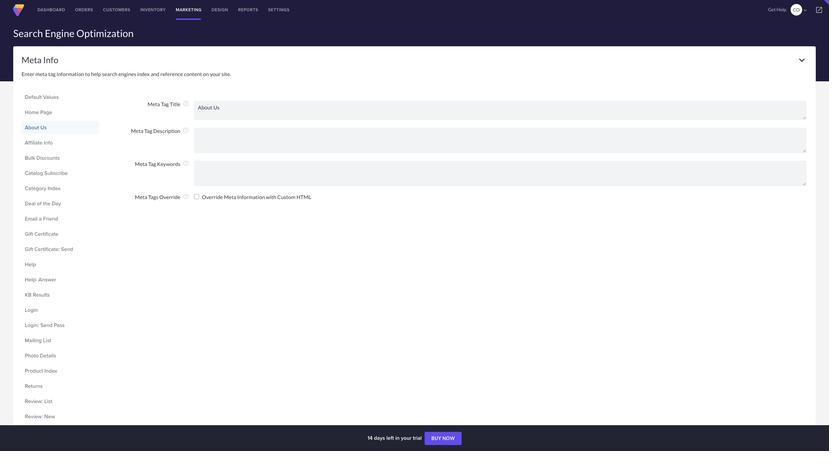 Task type: locate. For each thing, give the bounding box(es) containing it.
gift inside the gift certificate link
[[25, 230, 33, 238]]

tags
[[148, 194, 158, 200]]

content
[[184, 71, 202, 77]]

help_outline inside meta tag keywords help_outline
[[183, 160, 189, 167]]

1 override from the left
[[159, 194, 180, 200]]

help
[[777, 7, 786, 12], [25, 261, 36, 268]]

meta for meta tag keywords help_outline
[[135, 161, 147, 167]]

login:
[[25, 322, 39, 329]]

results
[[33, 291, 50, 299]]

list for review: list
[[44, 398, 52, 406]]

gift down email
[[25, 230, 33, 238]]

meta left description
[[131, 128, 143, 134]]

bulk discounts
[[25, 154, 60, 162]]

home page
[[25, 109, 52, 116]]

send left pass
[[40, 322, 52, 329]]

0 vertical spatial list
[[43, 337, 51, 345]]

1 vertical spatial list
[[44, 398, 52, 406]]

returns link
[[25, 381, 96, 392]]

About Us text field
[[194, 101, 807, 120]]

2 help_outline from the top
[[183, 127, 189, 134]]

review: left new
[[25, 413, 43, 421]]

days
[[374, 435, 385, 442]]

dashboard
[[37, 7, 65, 13]]

help
[[91, 71, 101, 77]]

help_outline for meta tag keywords help_outline
[[183, 160, 189, 167]]

site.
[[222, 71, 231, 77]]

us
[[40, 124, 47, 131]]

home page link
[[25, 107, 96, 118]]

expand_more
[[796, 55, 808, 66]]

meta inside meta tag title help_outline
[[148, 101, 160, 107]]

affiliate
[[25, 139, 43, 147]]

deal of the day link
[[25, 198, 96, 210]]

engines
[[118, 71, 136, 77]]

review: for review: list
[[25, 398, 43, 406]]

to
[[85, 71, 90, 77]]

default
[[25, 93, 42, 101]]

tag for meta tag description help_outline
[[144, 128, 152, 134]]

1 vertical spatial help
[[25, 261, 36, 268]]

0 vertical spatial your
[[210, 71, 221, 77]]

1 vertical spatial tag
[[144, 128, 152, 134]]

search
[[13, 27, 43, 39]]

override inside meta tags override help_outline
[[159, 194, 180, 200]]

0 vertical spatial index
[[48, 185, 60, 192]]

login link
[[25, 305, 96, 316]]

help_outline inside meta tag description help_outline
[[183, 127, 189, 134]]

kb results
[[25, 291, 50, 299]]

review:
[[25, 398, 43, 406], [25, 413, 43, 421]]

marketing
[[176, 7, 202, 13]]

default values link
[[25, 92, 96, 103]]

new
[[44, 413, 55, 421]]

0 horizontal spatial override
[[159, 194, 180, 200]]

0 vertical spatial info
[[43, 55, 58, 65]]

 link
[[809, 0, 829, 20]]

help_outline inside meta tag title help_outline
[[183, 100, 189, 107]]

info for meta info
[[43, 55, 58, 65]]

tag inside meta tag title help_outline
[[161, 101, 169, 107]]

in
[[395, 435, 400, 442]]

index down subscribe
[[48, 185, 60, 192]]

review: new link
[[25, 411, 96, 423]]

gift
[[25, 230, 33, 238], [25, 246, 33, 253]]

tag left keywords
[[148, 161, 156, 167]]

login
[[25, 307, 38, 314]]

1 vertical spatial your
[[401, 435, 412, 442]]

help up help:
[[25, 261, 36, 268]]

override
[[159, 194, 180, 200], [202, 194, 223, 200]]

engine
[[45, 27, 74, 39]]

meta for meta info
[[22, 55, 42, 65]]

0 vertical spatial review:
[[25, 398, 43, 406]]

meta
[[22, 55, 42, 65], [148, 101, 160, 107], [131, 128, 143, 134], [135, 161, 147, 167], [135, 194, 147, 200], [224, 194, 236, 200]]

bulk discounts link
[[25, 153, 96, 164]]

info inside affiliate info link
[[44, 139, 53, 147]]

dashboard link
[[32, 0, 70, 20]]

meta left tags
[[135, 194, 147, 200]]

1 vertical spatial index
[[44, 367, 57, 375]]

2 gift from the top
[[25, 246, 33, 253]]

meta inside meta tags override help_outline
[[135, 194, 147, 200]]

info up tag
[[43, 55, 58, 65]]

tag inside meta tag keywords help_outline
[[148, 161, 156, 167]]

index inside category index link
[[48, 185, 60, 192]]

your right on
[[210, 71, 221, 77]]

0 vertical spatial tag
[[161, 101, 169, 107]]

tag left title
[[161, 101, 169, 107]]

review: list
[[25, 398, 52, 406]]

orders
[[75, 7, 93, 13]]

1 vertical spatial review:
[[25, 413, 43, 421]]

index
[[137, 71, 150, 77]]

deal
[[25, 200, 36, 208]]

2 vertical spatial tag
[[148, 161, 156, 167]]

1 help_outline from the top
[[183, 100, 189, 107]]

description
[[153, 128, 180, 134]]

1 horizontal spatial override
[[202, 194, 223, 200]]

list up new
[[44, 398, 52, 406]]

tag inside meta tag description help_outline
[[144, 128, 152, 134]]

gift left 'certificate:'
[[25, 246, 33, 253]]

bulk
[[25, 154, 35, 162]]

help_outline right title
[[183, 100, 189, 107]]

help_outline inside meta tags override help_outline
[[183, 193, 189, 200]]

1 horizontal spatial help
[[777, 7, 786, 12]]

day
[[52, 200, 61, 208]]

discounts
[[37, 154, 60, 162]]

meta left title
[[148, 101, 160, 107]]

1 vertical spatial gift
[[25, 246, 33, 253]]

0 vertical spatial send
[[61, 246, 73, 253]]

returns
[[25, 383, 43, 390]]

optimization
[[76, 27, 134, 39]]

kb results link
[[25, 290, 96, 301]]

index down details
[[44, 367, 57, 375]]

meta tag title help_outline
[[148, 100, 189, 107]]

values
[[43, 93, 59, 101]]

help_outline right description
[[183, 127, 189, 134]]

pass
[[54, 322, 65, 329]]

send down the gift certificate link on the bottom left of page
[[61, 246, 73, 253]]

co
[[793, 7, 800, 13]]

3 help_outline from the top
[[183, 160, 189, 167]]

category index link
[[25, 183, 96, 194]]

catalog subscribe link
[[25, 168, 96, 179]]

meta up enter at left top
[[22, 55, 42, 65]]

product index
[[25, 367, 57, 375]]

tag left description
[[144, 128, 152, 134]]

gift inside gift certificate: send link
[[25, 246, 33, 253]]

meta for meta tag title help_outline
[[148, 101, 160, 107]]

2 override from the left
[[202, 194, 223, 200]]

help right "get"
[[777, 7, 786, 12]]

index inside product index link
[[44, 367, 57, 375]]

meta inside meta tag keywords help_outline
[[135, 161, 147, 167]]

login: send pass
[[25, 322, 65, 329]]

info for affiliate info
[[44, 139, 53, 147]]

keywords
[[157, 161, 180, 167]]

the
[[43, 200, 50, 208]]

reports
[[238, 7, 258, 13]]

certificate:
[[34, 246, 60, 253]]

0 vertical spatial gift
[[25, 230, 33, 238]]

0 horizontal spatial send
[[40, 322, 52, 329]]

help_outline right tags
[[183, 193, 189, 200]]

email
[[25, 215, 37, 223]]

answer
[[39, 276, 56, 284]]

about
[[25, 124, 39, 131]]

index for product index
[[44, 367, 57, 375]]

4 help_outline from the top
[[183, 193, 189, 200]]

on
[[203, 71, 209, 77]]

photo details link
[[25, 351, 96, 362]]

friend
[[43, 215, 58, 223]]

1 vertical spatial info
[[44, 139, 53, 147]]

gift certificate: send
[[25, 246, 73, 253]]

meta left keywords
[[135, 161, 147, 167]]

info right affiliate
[[44, 139, 53, 147]]

0 horizontal spatial help
[[25, 261, 36, 268]]

list
[[43, 337, 51, 345], [44, 398, 52, 406]]

help_outline right keywords
[[183, 160, 189, 167]]

1 review: from the top
[[25, 398, 43, 406]]

list right 'mailing'
[[43, 337, 51, 345]]

review: down the returns
[[25, 398, 43, 406]]

meta left information
[[224, 194, 236, 200]]

1 gift from the top
[[25, 230, 33, 238]]

1 horizontal spatial your
[[401, 435, 412, 442]]

2 review: from the top
[[25, 413, 43, 421]]

meta inside meta tag description help_outline
[[131, 128, 143, 134]]

tag for meta tag keywords help_outline
[[148, 161, 156, 167]]

your right in
[[401, 435, 412, 442]]

None text field
[[194, 128, 807, 153], [194, 161, 807, 186], [194, 128, 807, 153], [194, 161, 807, 186]]

1 vertical spatial send
[[40, 322, 52, 329]]



Task type: describe. For each thing, give the bounding box(es) containing it.
search
[[102, 71, 117, 77]]

photo details
[[25, 352, 56, 360]]

help inside 'link'
[[25, 261, 36, 268]]

meta for meta tag description help_outline
[[131, 128, 143, 134]]

with
[[266, 194, 276, 200]]


[[815, 6, 823, 14]]

html
[[297, 194, 311, 200]]

help: answer link
[[25, 274, 96, 286]]

help: answer
[[25, 276, 56, 284]]

help_outline for meta tag title help_outline
[[183, 100, 189, 107]]

help_outline for meta tag description help_outline
[[183, 127, 189, 134]]

override meta information with custom html
[[202, 194, 311, 200]]

tag for meta tag title help_outline
[[161, 101, 169, 107]]

co 
[[793, 7, 808, 13]]

home
[[25, 109, 39, 116]]

review: new
[[25, 413, 55, 421]]

buy now
[[431, 436, 455, 442]]

left
[[386, 435, 394, 442]]

affiliate info link
[[25, 137, 96, 149]]

and
[[151, 71, 159, 77]]

of
[[37, 200, 42, 208]]

enter
[[22, 71, 34, 77]]

a
[[39, 215, 42, 223]]

default values
[[25, 93, 59, 101]]

search engine optimization
[[13, 27, 134, 39]]

mailing list
[[25, 337, 51, 345]]

help:
[[25, 276, 37, 284]]

gift certificate: send link
[[25, 244, 96, 255]]

list for mailing list
[[43, 337, 51, 345]]

review: for review: new
[[25, 413, 43, 421]]

reference
[[160, 71, 183, 77]]

0 vertical spatial help
[[777, 7, 786, 12]]

1 horizontal spatial send
[[61, 246, 73, 253]]

certificate
[[34, 230, 58, 238]]

index for category index
[[48, 185, 60, 192]]

information
[[237, 194, 265, 200]]

photo
[[25, 352, 39, 360]]

gift for gift certificate
[[25, 230, 33, 238]]

help link
[[25, 259, 96, 270]]

product index link
[[25, 366, 96, 377]]

review: list link
[[25, 396, 96, 407]]

deal of the day
[[25, 200, 61, 208]]

trial
[[413, 435, 422, 442]]

email a friend
[[25, 215, 58, 223]]

gift for gift certificate: send
[[25, 246, 33, 253]]

details
[[40, 352, 56, 360]]

tag
[[48, 71, 56, 77]]

meta for meta tags override help_outline
[[135, 194, 147, 200]]

login: send pass link
[[25, 320, 96, 331]]

inventory
[[140, 7, 166, 13]]

customers
[[103, 7, 130, 13]]

now
[[442, 436, 455, 442]]

0 horizontal spatial your
[[210, 71, 221, 77]]

settings
[[268, 7, 290, 13]]

get help
[[768, 7, 786, 12]]

14 days left in your trial
[[368, 435, 423, 442]]

help_outline for meta tags override help_outline
[[183, 193, 189, 200]]

design
[[212, 7, 228, 13]]

meta
[[35, 71, 47, 77]]

meta tags override help_outline
[[135, 193, 189, 200]]

email a friend link
[[25, 214, 96, 225]]

catalog
[[25, 169, 43, 177]]

subscribe
[[44, 169, 68, 177]]

product
[[25, 367, 43, 375]]

affiliate info
[[25, 139, 53, 147]]

mailing
[[25, 337, 42, 345]]

meta tag keywords help_outline
[[135, 160, 189, 167]]

information
[[57, 71, 84, 77]]

custom
[[277, 194, 295, 200]]

meta tag description help_outline
[[131, 127, 189, 134]]


[[802, 7, 808, 13]]

page
[[40, 109, 52, 116]]

title
[[170, 101, 180, 107]]

gift certificate link
[[25, 229, 96, 240]]

about us
[[25, 124, 47, 131]]

category
[[25, 185, 46, 192]]

buy
[[431, 436, 441, 442]]

14
[[368, 435, 373, 442]]



Task type: vqa. For each thing, say whether or not it's contained in the screenshot.
"3rd Party Integrations"
no



